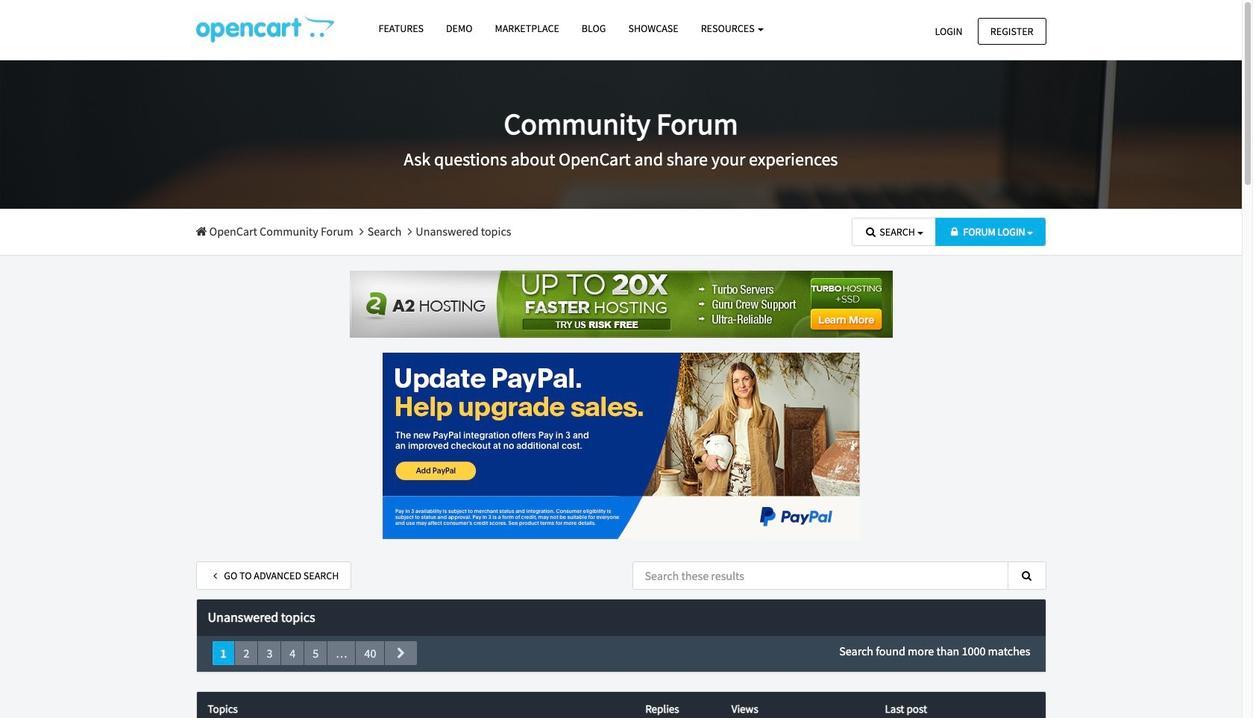Task type: locate. For each thing, give the bounding box(es) containing it.
Search these results search field
[[632, 562, 1009, 590]]

advanced search image
[[209, 571, 222, 581]]

paypal payment gateway image
[[382, 353, 860, 539]]

None search field
[[632, 562, 1047, 590]]

group
[[852, 218, 936, 247]]

chevron right image
[[394, 648, 409, 660]]



Task type: vqa. For each thing, say whether or not it's contained in the screenshot.
Oct
no



Task type: describe. For each thing, give the bounding box(es) containing it.
search image
[[1021, 571, 1034, 581]]

a2 hosting image
[[350, 271, 893, 338]]

home image
[[196, 225, 207, 237]]



